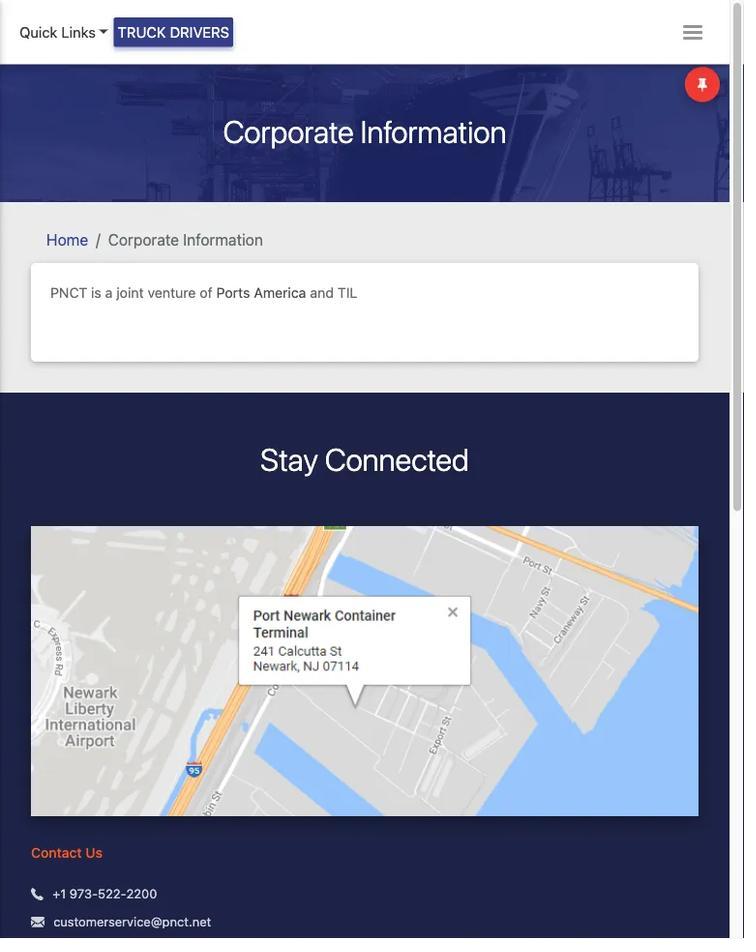 Task type: locate. For each thing, give the bounding box(es) containing it.
links
[[61, 24, 96, 41]]

973-
[[69, 886, 98, 901]]

drivers
[[170, 24, 229, 41]]

customerservice@pnct.net
[[53, 915, 211, 929]]

corporate
[[223, 113, 354, 150], [108, 231, 179, 249]]

joint
[[116, 285, 144, 301]]

connected
[[325, 441, 469, 478]]

0 vertical spatial corporate
[[223, 113, 354, 150]]

1 vertical spatial information
[[183, 231, 263, 249]]

pnct is a joint venture of ports america and til
[[50, 285, 357, 301]]

venture
[[148, 285, 196, 301]]

522-
[[98, 886, 126, 901]]

information
[[361, 113, 506, 150], [183, 231, 263, 249]]

1 horizontal spatial information
[[361, 113, 506, 150]]

corporate information
[[223, 113, 506, 150], [108, 231, 263, 249]]

til
[[338, 285, 357, 301]]

quick links link
[[19, 21, 108, 43]]

america
[[254, 285, 306, 301]]

0 vertical spatial information
[[361, 113, 506, 150]]

1 horizontal spatial corporate
[[223, 113, 354, 150]]

a
[[105, 285, 113, 301]]

is
[[91, 285, 101, 301]]

+1 973-522-2200
[[52, 886, 157, 901]]

stay
[[260, 441, 318, 478]]

ports
[[216, 285, 250, 301]]

+1
[[52, 886, 66, 901]]

+1 973-522-2200 link
[[52, 885, 157, 903]]

and
[[310, 285, 334, 301]]

0 horizontal spatial corporate
[[108, 231, 179, 249]]

quick
[[19, 24, 57, 41]]

us
[[85, 845, 103, 861]]

2200
[[126, 886, 157, 901]]

1 vertical spatial corporate
[[108, 231, 179, 249]]

home link
[[46, 231, 88, 249]]

1 vertical spatial corporate information
[[108, 231, 263, 249]]

truck
[[118, 24, 166, 41]]



Task type: describe. For each thing, give the bounding box(es) containing it.
contact us
[[31, 845, 103, 861]]

0 vertical spatial corporate information
[[223, 113, 506, 150]]

contact
[[31, 845, 82, 861]]

ports america link
[[216, 285, 306, 301]]

pnct
[[50, 285, 87, 301]]

customerservice@pnct.net link
[[53, 913, 211, 931]]

stay connected
[[260, 441, 469, 478]]

quick links
[[19, 24, 96, 41]]

truck drivers
[[118, 24, 229, 41]]

truck drivers link
[[114, 17, 233, 47]]

of
[[200, 285, 213, 301]]

0 horizontal spatial information
[[183, 231, 263, 249]]

home
[[46, 231, 88, 249]]



Task type: vqa. For each thing, say whether or not it's contained in the screenshot.
+1 973-522-2200 link
yes



